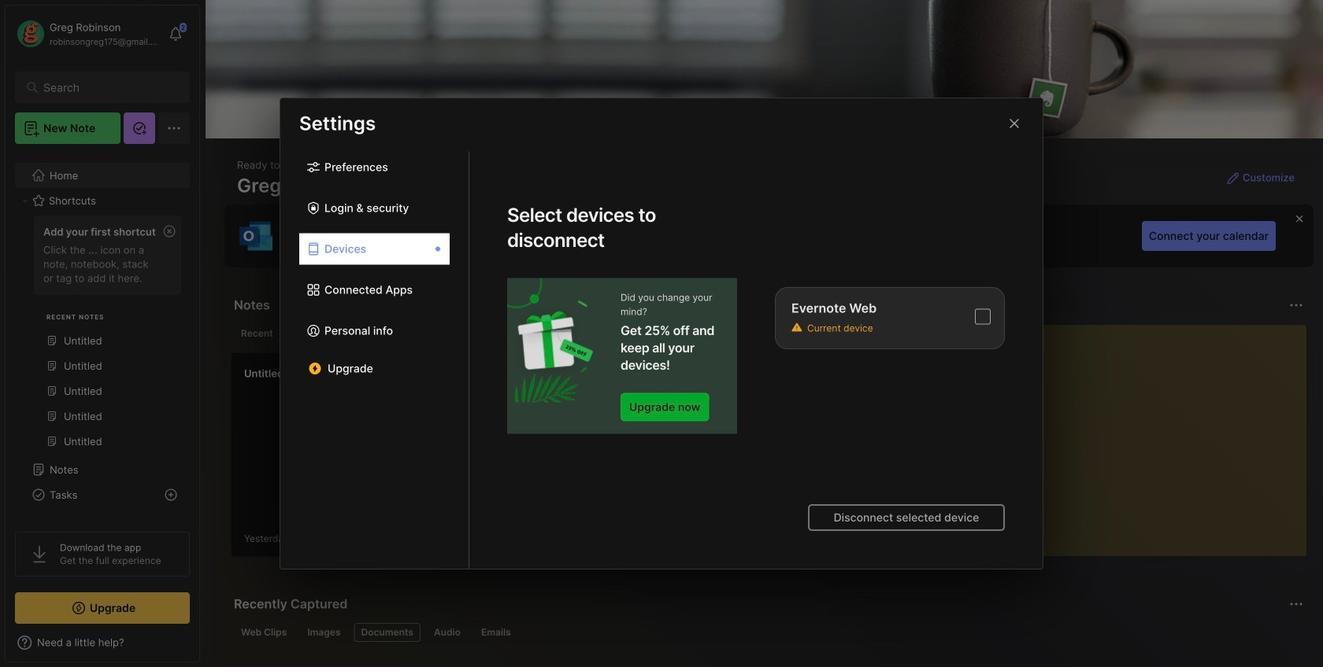Task type: describe. For each thing, give the bounding box(es) containing it.
close image
[[1005, 114, 1024, 133]]



Task type: vqa. For each thing, say whether or not it's contained in the screenshot.
login to the bottom
no



Task type: locate. For each thing, give the bounding box(es) containing it.
tab list
[[280, 152, 469, 570], [234, 325, 936, 343], [234, 624, 1301, 643]]

group
[[15, 211, 189, 464]]

tree inside main element
[[6, 154, 199, 653]]

tree
[[6, 154, 199, 653]]

row group
[[231, 353, 1323, 567]]

Search text field
[[43, 80, 169, 95]]

main element
[[0, 0, 205, 668]]

None search field
[[43, 78, 169, 97]]

group inside tree
[[15, 211, 189, 464]]

none search field inside main element
[[43, 78, 169, 97]]

Start writing… text field
[[975, 325, 1306, 544]]

tab
[[234, 325, 280, 343], [287, 325, 350, 343], [234, 624, 294, 643], [300, 624, 348, 643], [354, 624, 421, 643], [427, 624, 468, 643], [474, 624, 518, 643]]



